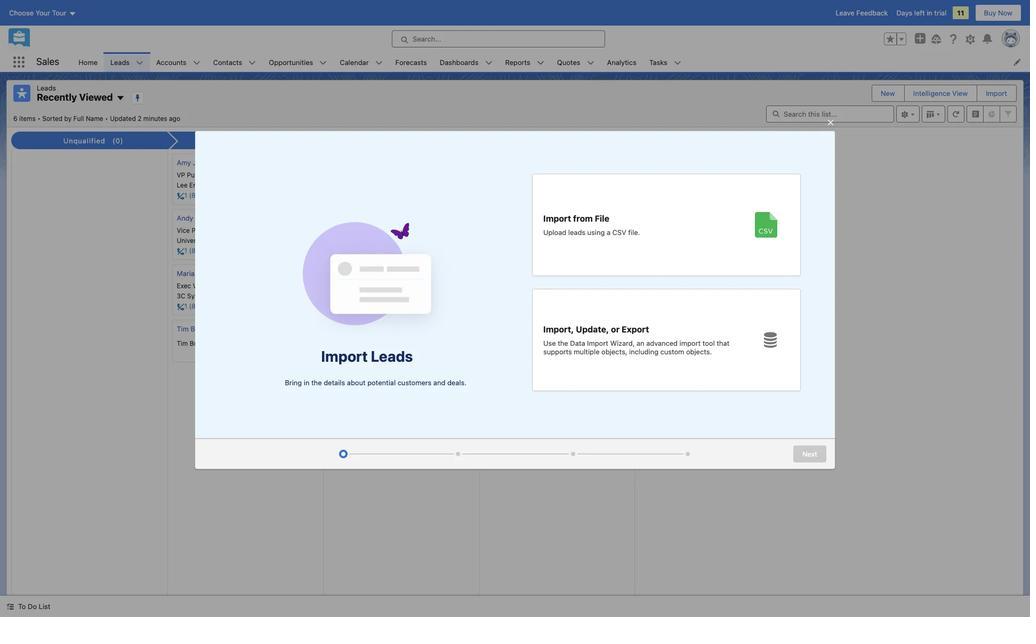 Task type: vqa. For each thing, say whether or not it's contained in the screenshot.
Vice President Universal Technologies
yes



Task type: describe. For each thing, give the bounding box(es) containing it.
text default image inside recently viewed|leads|list view element
[[306, 271, 314, 279]]

dashboards link
[[433, 52, 485, 72]]

contacts list item
[[207, 52, 263, 72]]

import for import
[[986, 89, 1007, 98]]

2
[[138, 114, 142, 122]]

contacts
[[213, 58, 242, 66]]

new inside button
[[881, 89, 895, 98]]

to do list
[[18, 602, 50, 611]]

from
[[573, 214, 593, 223]]

nurturing
[[535, 137, 570, 145]]

list containing home
[[72, 52, 1030, 72]]

text default image inside to do list button
[[6, 603, 14, 611]]

vice president universal technologies
[[177, 227, 246, 245]]

bring
[[285, 379, 302, 387]]

left
[[914, 9, 925, 17]]

0 horizontal spatial new
[[232, 137, 248, 145]]

import button
[[977, 85, 1016, 101]]

vp purchasing lee enterprise, inc
[[177, 171, 233, 189]]

csv
[[612, 228, 626, 237]]

vice
[[177, 227, 190, 235]]

potential
[[367, 379, 396, 387]]

next button
[[793, 446, 826, 463]]

accounts link
[[150, 52, 193, 72]]

file.
[[628, 228, 640, 237]]

leave feedback link
[[836, 9, 888, 17]]

intelligence
[[913, 89, 950, 98]]

tim for tim burton
[[177, 324, 189, 333]]

opportunities list item
[[263, 52, 333, 72]]

publishing
[[521, 181, 552, 189]]

forecasts
[[395, 58, 427, 66]]

objects,
[[601, 348, 627, 356]]

(sample) for andy smith (sample)
[[216, 214, 245, 222]]

exec
[[177, 282, 191, 290]]

tasks list item
[[643, 52, 688, 72]]

advanced
[[646, 339, 678, 347]]

sales
[[36, 56, 59, 67]]

leads
[[568, 228, 585, 237]]

view
[[952, 89, 968, 98]]

including
[[629, 348, 658, 356]]

update,
[[576, 325, 609, 334]]

objects.
[[686, 348, 712, 356]]

details
[[324, 379, 345, 387]]

a
[[607, 228, 611, 237]]

working
[[382, 137, 412, 145]]

ago
[[169, 114, 180, 122]]

tasks
[[649, 58, 667, 66]]

3c
[[177, 292, 185, 300]]

click to dial disabled image for andy smith (sample)
[[177, 247, 303, 255]]

tim for tim burton enterprises
[[177, 339, 188, 347]]

andy smith (sample) link
[[177, 214, 245, 222]]

multiple
[[574, 348, 600, 356]]

search...
[[413, 35, 441, 43]]

the inside import, update, or export use the data import wizard, an advanced import tool that supports multiple objects, including custom objects.
[[558, 339, 568, 347]]

buy now
[[984, 9, 1012, 17]]

(sample) for amy jordan (sample)
[[217, 158, 246, 167]]

deals.
[[447, 379, 467, 387]]

2 • from the left
[[105, 114, 108, 122]]

use
[[543, 339, 556, 347]]

buy
[[984, 9, 996, 17]]

list view controls image
[[896, 105, 920, 122]]

viewed
[[79, 92, 113, 103]]

leads inside leads link
[[110, 58, 130, 66]]

(sample) for maria gardner (sample)
[[225, 269, 254, 278]]

customers
[[398, 379, 431, 387]]

days
[[896, 9, 912, 17]]

quotes link
[[551, 52, 587, 72]]

import for import leads
[[321, 348, 368, 365]]

reports
[[505, 58, 530, 66]]

dashboards list item
[[433, 52, 499, 72]]

green
[[489, 181, 507, 189]]

maria gardner (sample)
[[177, 269, 254, 278]]

home
[[79, 58, 98, 66]]

import, update, or export use the data import wizard, an advanced import tool that supports multiple objects, including custom objects.
[[543, 325, 729, 356]]

burton for tim burton enterprises
[[190, 339, 210, 347]]

trial
[[934, 9, 947, 17]]

1 horizontal spatial in
[[927, 9, 932, 17]]

import,
[[543, 325, 574, 334]]

contacts link
[[207, 52, 249, 72]]

and
[[433, 379, 445, 387]]

Search Recently Viewed list view. search field
[[766, 105, 894, 122]]

import for import from file upload leads using a csv file.
[[543, 214, 571, 223]]

opportunities
[[269, 58, 313, 66]]

1 vertical spatial in
[[304, 379, 309, 387]]

bring in the details about potential customers and deals.
[[285, 379, 467, 387]]

andy smith (sample)
[[177, 214, 245, 222]]

next
[[802, 450, 817, 459]]

do
[[28, 602, 37, 611]]

tim burton enterprises
[[177, 339, 246, 347]]

minutes
[[143, 114, 167, 122]]



Task type: locate. For each thing, give the bounding box(es) containing it.
wizard,
[[610, 339, 635, 347]]

new left intelligence
[[881, 89, 895, 98]]

import
[[680, 339, 701, 347]]

0 horizontal spatial (1)
[[419, 137, 429, 145]]

exec vp 3c systems
[[177, 282, 213, 300]]

recently viewed|leads|list view element
[[6, 80, 1024, 596]]

purchasing
[[187, 171, 220, 179]]

analytics link
[[601, 52, 643, 72]]

burton for tim burton
[[191, 324, 212, 333]]

reports link
[[499, 52, 537, 72]]

export
[[622, 325, 649, 334]]

click to dial disabled image down publishing
[[489, 191, 615, 200]]

1 vertical spatial leads
[[37, 84, 56, 92]]

import up upload
[[543, 214, 571, 223]]

2 (1) from the left
[[577, 137, 587, 145]]

vp up lee at the left of the page
[[177, 171, 185, 179]]

(1) right working
[[419, 137, 429, 145]]

feedback
[[856, 9, 888, 17]]

to
[[18, 602, 26, 611]]

1 vertical spatial text default image
[[6, 603, 14, 611]]

2 tim from the top
[[177, 339, 188, 347]]

1 horizontal spatial •
[[105, 114, 108, 122]]

1 • from the left
[[37, 114, 40, 122]]

accounts
[[156, 58, 186, 66]]

0 vertical spatial burton
[[191, 324, 212, 333]]

(sample) up the technologies
[[216, 214, 245, 222]]

import
[[986, 89, 1007, 98], [543, 214, 571, 223], [587, 339, 608, 347], [321, 348, 368, 365]]

smith
[[195, 214, 214, 222]]

new up 'amy jordan (sample)' link
[[232, 137, 248, 145]]

forecasts link
[[389, 52, 433, 72]]

leads down sales
[[37, 84, 56, 92]]

jordan
[[193, 158, 215, 167]]

text default image
[[306, 271, 314, 279], [6, 603, 14, 611]]

• right name
[[105, 114, 108, 122]]

president
[[192, 227, 220, 235]]

list
[[39, 602, 50, 611]]

the up supports
[[558, 339, 568, 347]]

recently
[[37, 92, 77, 103]]

andy
[[177, 214, 193, 222]]

opportunities link
[[263, 52, 320, 72]]

recently viewed status
[[13, 114, 110, 122]]

or
[[611, 325, 620, 334]]

reports list item
[[499, 52, 551, 72]]

home link
[[72, 52, 104, 72]]

0 vertical spatial text default image
[[306, 271, 314, 279]]

1 horizontal spatial new
[[881, 89, 895, 98]]

amy
[[177, 158, 191, 167]]

vp inside exec vp 3c systems
[[193, 282, 201, 290]]

0 vertical spatial (sample)
[[217, 158, 246, 167]]

11
[[957, 9, 964, 17]]

0 vertical spatial tim
[[177, 324, 189, 333]]

tasks link
[[643, 52, 674, 72]]

updated
[[110, 114, 136, 122]]

to do list button
[[0, 596, 57, 617]]

leads right home "link"
[[110, 58, 130, 66]]

accounts list item
[[150, 52, 207, 72]]

0 horizontal spatial the
[[311, 379, 322, 387]]

an
[[637, 339, 644, 347]]

the left details
[[311, 379, 322, 387]]

amy jordan (sample)
[[177, 158, 246, 167]]

1 vertical spatial tim
[[177, 339, 188, 347]]

click to dial disabled image down inc
[[177, 191, 303, 200]]

0 horizontal spatial •
[[37, 114, 40, 122]]

import inside the import from file upload leads using a csv file.
[[543, 214, 571, 223]]

import up multiple
[[587, 339, 608, 347]]

maria
[[177, 269, 195, 278]]

2 vertical spatial (sample)
[[225, 269, 254, 278]]

in right bring
[[304, 379, 309, 387]]

1 vertical spatial the
[[311, 379, 322, 387]]

universal
[[177, 237, 205, 245]]

file
[[595, 214, 609, 223]]

the
[[558, 339, 568, 347], [311, 379, 322, 387]]

import up details
[[321, 348, 368, 365]]

inc
[[224, 181, 233, 189]]

1 horizontal spatial text default image
[[306, 271, 314, 279]]

days left in trial
[[896, 9, 947, 17]]

using
[[587, 228, 605, 237]]

1 tim from the top
[[177, 324, 189, 333]]

gardner
[[197, 269, 223, 278]]

custom
[[660, 348, 684, 356]]

0 horizontal spatial leads
[[37, 84, 56, 92]]

by
[[64, 114, 72, 122]]

click to dial disabled image
[[177, 191, 303, 200], [489, 191, 615, 200], [177, 247, 303, 255], [177, 302, 303, 311], [177, 350, 303, 358]]

select list display image
[[922, 105, 945, 122]]

1 vertical spatial new
[[232, 137, 248, 145]]

quotes
[[557, 58, 580, 66]]

quotes list item
[[551, 52, 601, 72]]

(1) right nurturing
[[577, 137, 587, 145]]

1 (1) from the left
[[419, 137, 429, 145]]

systems
[[187, 292, 213, 300]]

buy now button
[[975, 4, 1022, 21]]

calendar link
[[333, 52, 375, 72]]

click to dial disabled image down enterprises at the left of the page
[[177, 350, 303, 358]]

supports
[[543, 348, 572, 356]]

6 items • sorted by full name • updated 2 minutes ago
[[13, 114, 180, 122]]

1 horizontal spatial (1)
[[577, 137, 587, 145]]

leads list item
[[104, 52, 150, 72]]

new
[[881, 89, 895, 98], [232, 137, 248, 145]]

director, information technology green dot publishing
[[489, 171, 587, 189]]

2 vertical spatial leads
[[371, 348, 413, 365]]

upload
[[543, 228, 566, 237]]

tim down tim burton link
[[177, 339, 188, 347]]

calendar
[[340, 58, 369, 66]]

amy jordan (sample) link
[[177, 158, 246, 167]]

burton
[[191, 324, 212, 333], [190, 339, 210, 347]]

leads up potential at the left bottom
[[371, 348, 413, 365]]

enterprise,
[[189, 181, 222, 189]]

0 horizontal spatial vp
[[177, 171, 185, 179]]

items
[[19, 114, 36, 122]]

1 vertical spatial (sample)
[[216, 214, 245, 222]]

group
[[884, 33, 906, 45]]

tim burton
[[177, 324, 212, 333]]

• right items
[[37, 114, 40, 122]]

1 horizontal spatial leads
[[110, 58, 130, 66]]

search... button
[[392, 30, 605, 47]]

0 vertical spatial in
[[927, 9, 932, 17]]

burton up tim burton enterprises
[[191, 324, 212, 333]]

technologies
[[206, 237, 246, 245]]

vp inside vp purchasing lee enterprise, inc
[[177, 171, 185, 179]]

0 vertical spatial new
[[881, 89, 895, 98]]

click to dial disabled image up enterprises at the left of the page
[[177, 302, 303, 311]]

click to dial disabled image for tim burton
[[177, 350, 303, 358]]

0 horizontal spatial in
[[304, 379, 309, 387]]

none search field inside recently viewed|leads|list view element
[[766, 105, 894, 122]]

leads link
[[104, 52, 136, 72]]

0 vertical spatial the
[[558, 339, 568, 347]]

leave feedback
[[836, 9, 888, 17]]

0 vertical spatial leads
[[110, 58, 130, 66]]

click to dial disabled image down the technologies
[[177, 247, 303, 255]]

tim up tim burton enterprises
[[177, 324, 189, 333]]

1 horizontal spatial vp
[[193, 282, 201, 290]]

0 horizontal spatial text default image
[[6, 603, 14, 611]]

6
[[13, 114, 17, 122]]

2 horizontal spatial leads
[[371, 348, 413, 365]]

technology
[[553, 171, 587, 179]]

list
[[72, 52, 1030, 72]]

import leads
[[321, 348, 413, 365]]

tool
[[703, 339, 715, 347]]

None search field
[[766, 105, 894, 122]]

leads inside recently viewed|leads|list view element
[[37, 84, 56, 92]]

(sample) right gardner
[[225, 269, 254, 278]]

1 vertical spatial burton
[[190, 339, 210, 347]]

lee
[[177, 181, 188, 189]]

import inside button
[[986, 89, 1007, 98]]

about
[[347, 379, 366, 387]]

enterprises
[[212, 339, 246, 347]]

leave
[[836, 9, 855, 17]]

0 vertical spatial vp
[[177, 171, 185, 179]]

vp
[[177, 171, 185, 179], [193, 282, 201, 290]]

maria gardner (sample) link
[[177, 269, 254, 278]]

import right view
[[986, 89, 1007, 98]]

dashboards
[[440, 58, 479, 66]]

import inside import, update, or export use the data import wizard, an advanced import tool that supports multiple objects, including custom objects.
[[587, 339, 608, 347]]

(sample) up inc
[[217, 158, 246, 167]]

1 horizontal spatial the
[[558, 339, 568, 347]]

data
[[570, 339, 585, 347]]

dot
[[509, 181, 519, 189]]

(0)
[[113, 137, 124, 145]]

burton down tim burton link
[[190, 339, 210, 347]]

calendar list item
[[333, 52, 389, 72]]

import from file upload leads using a csv file.
[[543, 214, 640, 237]]

click to dial disabled image for amy jordan (sample)
[[177, 191, 303, 200]]

1 vertical spatial vp
[[193, 282, 201, 290]]

vp up systems
[[193, 282, 201, 290]]

(1)
[[419, 137, 429, 145], [577, 137, 587, 145]]

tim
[[177, 324, 189, 333], [177, 339, 188, 347]]

in right "left"
[[927, 9, 932, 17]]



